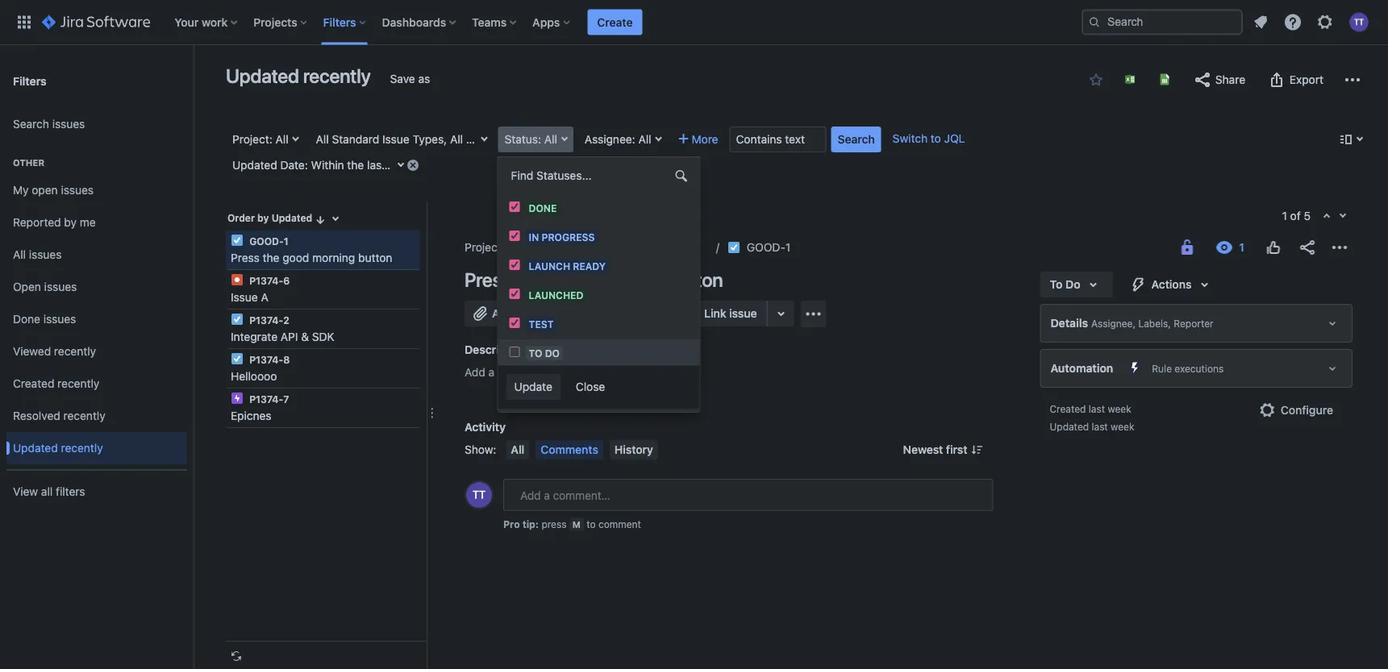 Task type: vqa. For each thing, say whether or not it's contained in the screenshot.
List
no



Task type: describe. For each thing, give the bounding box(es) containing it.
8
[[283, 354, 290, 365]]

dashboards
[[382, 15, 446, 29]]

link web pages and more image
[[772, 304, 791, 323]]

all up the within
[[316, 133, 329, 146]]

rule executions
[[1152, 363, 1224, 374]]

0 vertical spatial button
[[358, 251, 392, 265]]

your work
[[174, 15, 228, 29]]

my open issues link
[[6, 174, 187, 206]]

1 horizontal spatial press the good morning button
[[465, 269, 723, 291]]

open
[[13, 280, 41, 294]]

1 vertical spatial morning
[[594, 269, 664, 291]]

switch
[[893, 132, 928, 145]]

order by updated link
[[226, 208, 328, 227]]

recently for resolved recently link
[[63, 409, 105, 423]]

all
[[41, 485, 53, 499]]

done issues
[[13, 313, 76, 326]]

1 vertical spatial last
[[1089, 403, 1105, 415]]

issue inside button
[[633, 307, 661, 320]]

1 of 5
[[1282, 209, 1311, 223]]

all issues link
[[6, 239, 187, 271]]

2 types, from the left
[[548, 133, 582, 146]]

test
[[529, 318, 554, 330]]

comments button
[[536, 440, 603, 460]]

updated recently link
[[6, 432, 187, 465]]

1 horizontal spatial issue
[[382, 133, 409, 146]]

pro tip: press m to comment
[[503, 519, 641, 530]]

viewed
[[13, 345, 51, 358]]

progress
[[542, 231, 595, 243]]

2
[[283, 315, 289, 326]]

&
[[301, 330, 309, 344]]

issues for done issues
[[43, 313, 76, 326]]

search issues link
[[6, 108, 187, 140]]

configure
[[1281, 404, 1333, 417]]

projects link
[[465, 238, 507, 257]]

apps button
[[528, 9, 576, 35]]

attach
[[492, 307, 527, 320]]

add a child issue
[[571, 307, 661, 320]]

0 horizontal spatial good-1
[[247, 236, 288, 247]]

m
[[572, 519, 581, 530]]

of
[[1290, 209, 1301, 223]]

epic,
[[612, 133, 638, 146]]

work
[[202, 15, 228, 29]]

Add a comment… field
[[503, 479, 993, 511]]

date:
[[280, 158, 308, 172]]

details assignee, labels, reporter
[[1050, 317, 1214, 330]]

sub-
[[466, 133, 491, 146]]

recently for updated recently link on the bottom left of the page
[[61, 442, 103, 455]]

rule
[[1152, 363, 1172, 374]]

0 horizontal spatial to
[[529, 347, 542, 359]]

teams
[[472, 15, 507, 29]]

p1374-6
[[247, 275, 290, 286]]

recently down filters popup button
[[303, 65, 371, 87]]

notifications image
[[1251, 13, 1270, 32]]

search for search issues
[[13, 117, 49, 131]]

1 left the of
[[1282, 209, 1287, 223]]

filters inside popup button
[[323, 15, 356, 29]]

issues inside my open issues link
[[61, 184, 94, 197]]

description...
[[498, 366, 566, 379]]

standard
[[332, 133, 379, 146]]

newest first
[[903, 443, 967, 457]]

1 vertical spatial the
[[263, 251, 279, 265]]

switch to jql
[[893, 132, 965, 145]]

reported by me
[[13, 216, 96, 229]]

your profile and settings image
[[1349, 13, 1369, 32]]

link issue
[[704, 307, 757, 320]]

filters
[[56, 485, 85, 499]]

all right status:
[[544, 133, 557, 146]]

p1374- for epicnes
[[249, 394, 283, 405]]

1 horizontal spatial task image
[[727, 241, 740, 254]]

epicnes
[[231, 409, 272, 423]]

1 vertical spatial button
[[668, 269, 723, 291]]

a for child
[[595, 307, 601, 320]]

goodmorning link
[[527, 238, 617, 257]]

1 vertical spatial press
[[465, 269, 511, 291]]

search button
[[831, 127, 881, 152]]

configure link
[[1248, 398, 1343, 423]]

1 horizontal spatial small image
[[1090, 73, 1103, 86]]

teams button
[[467, 9, 523, 35]]

updated date: within the last 1 week
[[232, 158, 424, 172]]

goodmorning image
[[527, 241, 539, 254]]

1 vertical spatial to
[[587, 519, 596, 530]]

newest first button
[[893, 440, 993, 460]]

all issues
[[13, 248, 62, 261]]

updated inside other group
[[13, 442, 58, 455]]

p1374-8
[[247, 354, 290, 365]]

created recently
[[13, 377, 99, 390]]

sdk
[[312, 330, 335, 344]]

executions
[[1175, 363, 1224, 374]]

p1374- for issue a
[[249, 275, 283, 286]]

apps
[[532, 15, 560, 29]]

0 horizontal spatial issue
[[231, 291, 258, 304]]

1 up link web pages and more icon
[[786, 241, 791, 254]]

goodmorning
[[546, 241, 617, 254]]

details
[[1050, 317, 1088, 330]]

within
[[311, 158, 344, 172]]

reported by me link
[[6, 206, 187, 239]]

all left sub-
[[450, 133, 463, 146]]

actions
[[1151, 278, 1192, 291]]

updated right order
[[272, 213, 312, 224]]

comment
[[598, 519, 641, 530]]

Search issues using keywords text field
[[730, 127, 826, 152]]

view all filters
[[13, 485, 85, 499]]

created recently link
[[6, 368, 187, 400]]

save
[[390, 72, 415, 85]]

first
[[946, 443, 967, 457]]

all button
[[506, 440, 529, 460]]

api
[[281, 330, 298, 344]]

link issue button
[[677, 301, 768, 327]]

to do inside dropdown button
[[1050, 278, 1080, 291]]

in progress
[[529, 231, 595, 243]]

by for order
[[257, 213, 269, 224]]

2 horizontal spatial the
[[515, 269, 543, 291]]

0 horizontal spatial task image
[[231, 234, 244, 247]]

created for created recently
[[13, 377, 54, 390]]

assignee:
[[585, 133, 635, 146]]

projects for projects link
[[465, 241, 507, 254]]

export
[[1290, 73, 1324, 86]]

add a description...
[[465, 366, 566, 379]]

issues for open issues
[[44, 280, 77, 294]]

search issues
[[13, 117, 85, 131]]

history
[[615, 443, 653, 457]]

not available - this is the first issue image
[[1320, 211, 1333, 223]]

description
[[465, 343, 527, 356]]



Task type: locate. For each thing, give the bounding box(es) containing it.
search image
[[1088, 16, 1101, 29]]

0 vertical spatial last
[[367, 158, 386, 172]]

1 horizontal spatial press
[[465, 269, 511, 291]]

a
[[595, 307, 601, 320], [488, 366, 495, 379]]

6
[[283, 275, 290, 286]]

types,
[[413, 133, 447, 146], [548, 133, 582, 146]]

projects left goodmorning icon
[[465, 241, 507, 254]]

my
[[13, 184, 29, 197]]

close link
[[568, 375, 613, 401]]

types, left bug, on the left of page
[[548, 133, 582, 146]]

recently down viewed recently link at the bottom left of page
[[57, 377, 99, 390]]

integrate
[[231, 330, 278, 344]]

p1374- up integrate
[[249, 315, 283, 326]]

task image for integrate api & sdk
[[231, 313, 244, 326]]

1
[[389, 158, 394, 172], [1282, 209, 1287, 223], [284, 236, 288, 247], [786, 241, 791, 254]]

projects button
[[249, 9, 313, 35]]

tip:
[[522, 519, 539, 530]]

0 horizontal spatial projects
[[253, 15, 297, 29]]

do up details
[[1065, 278, 1080, 291]]

by left "me"
[[64, 216, 77, 229]]

all right 'epic,'
[[638, 133, 651, 146]]

2 vertical spatial the
[[515, 269, 543, 291]]

2 vertical spatial last
[[1092, 421, 1108, 432]]

p1374- up a
[[249, 275, 283, 286]]

filters right the projects popup button
[[323, 15, 356, 29]]

do up the description...
[[545, 347, 560, 359]]

0 horizontal spatial morning
[[312, 251, 355, 265]]

1 horizontal spatial to do
[[1050, 278, 1080, 291]]

small image inside order by updated link
[[314, 213, 327, 226]]

0 vertical spatial press
[[231, 251, 260, 265]]

a for description...
[[488, 366, 495, 379]]

2 issue from the left
[[729, 307, 757, 320]]

1 vertical spatial task image
[[231, 352, 244, 365]]

updated down resolved
[[13, 442, 58, 455]]

1 horizontal spatial task
[[674, 133, 698, 146]]

copy link to issue image
[[787, 240, 800, 253]]

to
[[931, 132, 941, 145], [587, 519, 596, 530]]

done
[[529, 202, 557, 214], [13, 313, 40, 326]]

1 horizontal spatial issue
[[729, 307, 757, 320]]

more
[[692, 133, 718, 146]]

settings image
[[1315, 13, 1335, 32]]

press the good morning button down goodmorning
[[465, 269, 723, 291]]

details element
[[1040, 304, 1353, 343]]

p1374-
[[249, 275, 283, 286], [249, 315, 283, 326], [249, 354, 283, 365], [249, 394, 283, 405]]

all right the 'show:'
[[511, 443, 524, 457]]

p1374-2
[[247, 315, 289, 326]]

search left switch
[[838, 133, 875, 146]]

1 horizontal spatial to
[[1050, 278, 1063, 291]]

sidebar navigation image
[[176, 65, 211, 97]]

good- down order by updated
[[249, 236, 284, 247]]

me
[[80, 216, 96, 229]]

assignee: all
[[585, 133, 651, 146]]

open in google sheets image
[[1158, 73, 1171, 86]]

press up bug image
[[231, 251, 260, 265]]

0 horizontal spatial filters
[[13, 74, 47, 87]]

good-1 down order by updated
[[247, 236, 288, 247]]

p1374- up helloooo
[[249, 354, 283, 365]]

morning up "child"
[[594, 269, 664, 291]]

1 horizontal spatial button
[[668, 269, 723, 291]]

morning down order by updated link
[[312, 251, 355, 265]]

task image up integrate
[[231, 313, 244, 326]]

task image up helloooo
[[231, 352, 244, 365]]

updated recently down the projects popup button
[[226, 65, 371, 87]]

done for done issues
[[13, 313, 40, 326]]

all inside button
[[511, 443, 524, 457]]

week
[[397, 158, 424, 172], [1108, 403, 1131, 415], [1111, 421, 1134, 432]]

banner containing your work
[[0, 0, 1388, 45]]

Find Statuses... field
[[506, 165, 692, 187]]

2 task image from the top
[[231, 352, 244, 365]]

recently for viewed recently link at the bottom left of page
[[54, 345, 96, 358]]

more button
[[672, 127, 725, 152]]

the down standard
[[347, 158, 364, 172]]

1 vertical spatial week
[[1108, 403, 1131, 415]]

1 horizontal spatial projects
[[465, 241, 507, 254]]

bug,
[[585, 133, 609, 146]]

1 vertical spatial small image
[[314, 213, 327, 226]]

order
[[227, 213, 255, 224]]

issue a
[[231, 291, 268, 304]]

0 vertical spatial task image
[[231, 313, 244, 326]]

created
[[13, 377, 54, 390], [1050, 403, 1086, 415]]

0 horizontal spatial good-
[[249, 236, 284, 247]]

your
[[174, 15, 199, 29]]

default image
[[675, 169, 688, 182]]

to up details
[[1050, 278, 1063, 291]]

0 vertical spatial morning
[[312, 251, 355, 265]]

0 horizontal spatial issue
[[633, 307, 661, 320]]

a left "child"
[[595, 307, 601, 320]]

search inside button
[[838, 133, 875, 146]]

issue up the remove criteria icon
[[382, 133, 409, 146]]

labels,
[[1138, 318, 1171, 329]]

1 p1374- from the top
[[249, 275, 283, 286]]

issue down bug image
[[231, 291, 258, 304]]

created inside other group
[[13, 377, 54, 390]]

0 vertical spatial done
[[529, 202, 557, 214]]

1 horizontal spatial to
[[931, 132, 941, 145]]

1 vertical spatial to
[[529, 347, 542, 359]]

the up p1374-6
[[263, 251, 279, 265]]

2 vertical spatial week
[[1111, 421, 1134, 432]]

updated down project:
[[232, 158, 277, 172]]

recently down created recently link
[[63, 409, 105, 423]]

resolved recently link
[[6, 400, 187, 432]]

share
[[1215, 73, 1245, 86]]

0 vertical spatial filters
[[323, 15, 356, 29]]

created down viewed
[[13, 377, 54, 390]]

press the good morning button up 6
[[231, 251, 392, 265]]

0 vertical spatial a
[[595, 307, 601, 320]]

issues
[[52, 117, 85, 131], [61, 184, 94, 197], [29, 248, 62, 261], [44, 280, 77, 294], [43, 313, 76, 326]]

4 p1374- from the top
[[249, 394, 283, 405]]

good down the goodmorning link
[[547, 269, 590, 291]]

1 vertical spatial do
[[545, 347, 560, 359]]

0 horizontal spatial button
[[358, 251, 392, 265]]

1 task from the left
[[491, 133, 515, 146]]

issue right "child"
[[633, 307, 661, 320]]

search up other
[[13, 117, 49, 131]]

1 left the remove criteria icon
[[389, 158, 394, 172]]

1 horizontal spatial add
[[571, 307, 592, 320]]

1 horizontal spatial a
[[595, 307, 601, 320]]

0 vertical spatial to
[[931, 132, 941, 145]]

to do up details
[[1050, 278, 1080, 291]]

done inside other group
[[13, 313, 40, 326]]

share image
[[1298, 238, 1317, 257]]

1 task image from the top
[[231, 313, 244, 326]]

menu bar
[[503, 440, 661, 460]]

0 vertical spatial updated recently
[[226, 65, 371, 87]]

filters
[[323, 15, 356, 29], [13, 74, 47, 87]]

add app image
[[804, 304, 823, 324]]

appswitcher icon image
[[15, 13, 34, 32]]

a inside button
[[595, 307, 601, 320]]

launch ready
[[529, 260, 606, 272]]

1 vertical spatial done
[[13, 313, 40, 326]]

1 horizontal spatial updated recently
[[226, 65, 371, 87]]

0 horizontal spatial to
[[587, 519, 596, 530]]

1 horizontal spatial morning
[[594, 269, 664, 291]]

0 horizontal spatial by
[[64, 216, 77, 229]]

in
[[529, 231, 539, 243]]

2 horizontal spatial issue
[[518, 133, 545, 146]]

0 vertical spatial small image
[[1090, 73, 1103, 86]]

1 horizontal spatial done
[[529, 202, 557, 214]]

add down "description"
[[465, 366, 485, 379]]

show:
[[465, 443, 496, 457]]

helloooo
[[231, 370, 277, 383]]

0 horizontal spatial good
[[282, 251, 309, 265]]

Search field
[[1082, 9, 1243, 35]]

0 horizontal spatial a
[[488, 366, 495, 379]]

child
[[604, 307, 630, 320]]

0 vertical spatial to
[[1050, 278, 1063, 291]]

good- left copy link to issue icon
[[747, 241, 786, 254]]

0 horizontal spatial add
[[465, 366, 485, 379]]

good up 6
[[282, 251, 309, 265]]

small image right order by updated
[[314, 213, 327, 226]]

issues for search issues
[[52, 117, 85, 131]]

created inside created last week updated last week
[[1050, 403, 1086, 415]]

1 vertical spatial to do
[[529, 347, 560, 359]]

0 horizontal spatial done
[[13, 313, 40, 326]]

create button
[[587, 9, 642, 35]]

search
[[13, 117, 49, 131], [838, 133, 875, 146]]

add inside button
[[571, 307, 592, 320]]

task image left good-1 link
[[727, 241, 740, 254]]

press down projects link
[[465, 269, 511, 291]]

1 horizontal spatial do
[[1065, 278, 1080, 291]]

projects for the projects popup button
[[253, 15, 297, 29]]

good-1 link
[[747, 238, 791, 257]]

task image
[[231, 313, 244, 326], [231, 352, 244, 365]]

0 vertical spatial press the good morning button
[[231, 251, 392, 265]]

recently for created recently link
[[57, 377, 99, 390]]

newest first image
[[971, 444, 984, 457]]

task image down order
[[231, 234, 244, 247]]

1 horizontal spatial types,
[[548, 133, 582, 146]]

do inside dropdown button
[[1065, 278, 1080, 291]]

1 horizontal spatial good-1
[[747, 241, 791, 254]]

None checkbox
[[509, 231, 520, 241], [509, 289, 520, 299], [509, 347, 520, 357], [509, 231, 520, 241], [509, 289, 520, 299], [509, 347, 520, 357]]

1 vertical spatial a
[[488, 366, 495, 379]]

types, up the remove criteria icon
[[413, 133, 447, 146]]

good
[[282, 251, 309, 265], [547, 269, 590, 291]]

press
[[231, 251, 260, 265], [465, 269, 511, 291]]

primary element
[[10, 0, 1082, 45]]

recently down resolved recently link
[[61, 442, 103, 455]]

1 horizontal spatial search
[[838, 133, 875, 146]]

None checkbox
[[509, 202, 520, 212], [509, 260, 520, 270], [509, 318, 520, 328], [509, 202, 520, 212], [509, 260, 520, 270], [509, 318, 520, 328]]

0 vertical spatial do
[[1065, 278, 1080, 291]]

1 vertical spatial filters
[[13, 74, 47, 87]]

0 vertical spatial week
[[397, 158, 424, 172]]

the down goodmorning icon
[[515, 269, 543, 291]]

p1374- for helloooo
[[249, 354, 283, 365]]

1 vertical spatial search
[[838, 133, 875, 146]]

1 horizontal spatial filters
[[323, 15, 356, 29]]

2 task from the left
[[674, 133, 698, 146]]

by inside order by updated link
[[257, 213, 269, 224]]

0 horizontal spatial types,
[[413, 133, 447, 146]]

add
[[571, 307, 592, 320], [465, 366, 485, 379]]

filters up search issues
[[13, 74, 47, 87]]

by for reported
[[64, 216, 77, 229]]

updated down automation
[[1050, 421, 1089, 432]]

all up open
[[13, 248, 26, 261]]

1 issue from the left
[[633, 307, 661, 320]]

other group
[[6, 140, 187, 469]]

by inside reported by me 'link'
[[64, 216, 77, 229]]

switch to jql link
[[893, 132, 965, 145]]

by right order
[[257, 213, 269, 224]]

updated
[[226, 65, 299, 87], [232, 158, 277, 172], [272, 213, 312, 224], [1050, 421, 1089, 432], [13, 442, 58, 455]]

0 horizontal spatial press the good morning button
[[231, 251, 392, 265]]

1 horizontal spatial good
[[547, 269, 590, 291]]

small image
[[1090, 73, 1103, 86], [314, 213, 327, 226]]

comments
[[541, 443, 598, 457]]

projects inside popup button
[[253, 15, 297, 29]]

0 horizontal spatial updated recently
[[13, 442, 103, 455]]

automation element
[[1040, 349, 1353, 388]]

search for search
[[838, 133, 875, 146]]

issue inside button
[[729, 307, 757, 320]]

created last week updated last week
[[1050, 403, 1134, 432]]

save as button
[[382, 66, 438, 92]]

1 vertical spatial add
[[465, 366, 485, 379]]

updated recently
[[226, 65, 371, 87], [13, 442, 103, 455]]

5
[[1304, 209, 1311, 223]]

launched
[[529, 289, 583, 301]]

small image left the open in microsoft excel icon
[[1090, 73, 1103, 86]]

1 horizontal spatial created
[[1050, 403, 1086, 415]]

newest
[[903, 443, 943, 457]]

task image for helloooo
[[231, 352, 244, 365]]

0 vertical spatial the
[[347, 158, 364, 172]]

bug image
[[231, 273, 244, 286]]

updated recently down resolved recently
[[13, 442, 103, 455]]

2 p1374- from the top
[[249, 315, 283, 326]]

0 horizontal spatial to do
[[529, 347, 560, 359]]

help image
[[1283, 13, 1303, 32]]

0 horizontal spatial small image
[[314, 213, 327, 226]]

banner
[[0, 0, 1388, 45]]

issues inside all issues link
[[29, 248, 62, 261]]

jira software image
[[42, 13, 150, 32], [42, 13, 150, 32]]

p1374- up epicnes
[[249, 394, 283, 405]]

1 vertical spatial good
[[547, 269, 590, 291]]

projects
[[253, 15, 297, 29], [465, 241, 507, 254]]

add for add a description...
[[465, 366, 485, 379]]

pro
[[503, 519, 520, 530]]

issues inside open issues link
[[44, 280, 77, 294]]

None submit
[[506, 374, 560, 400]]

1 types, from the left
[[413, 133, 447, 146]]

good-
[[249, 236, 284, 247], [747, 241, 786, 254]]

all up date:
[[275, 133, 288, 146]]

updated inside created last week updated last week
[[1050, 421, 1089, 432]]

0 vertical spatial search
[[13, 117, 49, 131]]

issues inside done issues link
[[43, 313, 76, 326]]

issue right sub-
[[518, 133, 545, 146]]

actions image
[[1330, 238, 1349, 257]]

project: all
[[232, 133, 288, 146]]

issues inside search issues link
[[52, 117, 85, 131]]

0 horizontal spatial press
[[231, 251, 260, 265]]

other
[[13, 158, 44, 168]]

3 p1374- from the top
[[249, 354, 283, 365]]

story,
[[641, 133, 671, 146]]

menu bar containing all
[[503, 440, 661, 460]]

do
[[1065, 278, 1080, 291], [545, 347, 560, 359]]

view all filters link
[[6, 476, 187, 508]]

epic image
[[231, 392, 244, 405]]

to right m
[[587, 519, 596, 530]]

share link
[[1185, 67, 1253, 93]]

created down automation
[[1050, 403, 1086, 415]]

1 horizontal spatial the
[[347, 158, 364, 172]]

1 vertical spatial projects
[[465, 241, 507, 254]]

dashboards button
[[377, 9, 462, 35]]

viewed recently
[[13, 345, 96, 358]]

to left jql at the right of the page
[[931, 132, 941, 145]]

all inside other group
[[13, 248, 26, 261]]

updated recently inside other group
[[13, 442, 103, 455]]

good-1 up link web pages and more icon
[[747, 241, 791, 254]]

task image
[[231, 234, 244, 247], [727, 241, 740, 254]]

status: all
[[505, 133, 557, 146]]

1 down order by updated link
[[284, 236, 288, 247]]

issue
[[633, 307, 661, 320], [729, 307, 757, 320]]

issue right 'link'
[[729, 307, 757, 320]]

done for done
[[529, 202, 557, 214]]

0 vertical spatial good
[[282, 251, 309, 265]]

a
[[261, 291, 268, 304]]

vote options: no one has voted for this issue yet. image
[[1264, 238, 1283, 257]]

open in microsoft excel image
[[1124, 73, 1136, 86]]

save as
[[390, 72, 430, 85]]

as
[[418, 72, 430, 85]]

to
[[1050, 278, 1063, 291], [529, 347, 542, 359]]

last for updated
[[1092, 421, 1108, 432]]

open issues
[[13, 280, 77, 294]]

1 horizontal spatial by
[[257, 213, 269, 224]]

updated down the projects popup button
[[226, 65, 299, 87]]

issues for all issues
[[29, 248, 62, 261]]

0 vertical spatial to do
[[1050, 278, 1080, 291]]

viewed recently link
[[6, 336, 187, 368]]

0 horizontal spatial search
[[13, 117, 49, 131]]

a down "description"
[[488, 366, 495, 379]]

good- inside good-1 link
[[747, 241, 786, 254]]

jql
[[944, 132, 965, 145]]

to up the description...
[[529, 347, 542, 359]]

0 horizontal spatial task
[[491, 133, 515, 146]]

project:
[[232, 133, 272, 146]]

projects right work
[[253, 15, 297, 29]]

next issue 'p1374-6' ( type 'j' ) image
[[1336, 210, 1349, 223]]

remove criteria image
[[407, 158, 419, 171]]

recently up created recently
[[54, 345, 96, 358]]

done down open
[[13, 313, 40, 326]]

to inside dropdown button
[[1050, 278, 1063, 291]]

0 horizontal spatial created
[[13, 377, 54, 390]]

add for add a child issue
[[571, 307, 592, 320]]

1 horizontal spatial good-
[[747, 241, 786, 254]]

profile image of terry turtle image
[[466, 482, 492, 508]]

1 vertical spatial press the good morning button
[[465, 269, 723, 291]]

0 vertical spatial add
[[571, 307, 592, 320]]

add down launched
[[571, 307, 592, 320]]

to do up the description...
[[529, 347, 560, 359]]

0 vertical spatial projects
[[253, 15, 297, 29]]

0 vertical spatial created
[[13, 377, 54, 390]]

history button
[[610, 440, 658, 460]]

p1374- for integrate api & sdk
[[249, 315, 283, 326]]

1 vertical spatial updated recently
[[13, 442, 103, 455]]

0 horizontal spatial do
[[545, 347, 560, 359]]

done up in
[[529, 202, 557, 214]]

created for created last week updated last week
[[1050, 403, 1086, 415]]

good-1
[[247, 236, 288, 247], [747, 241, 791, 254]]

last for the
[[367, 158, 386, 172]]



